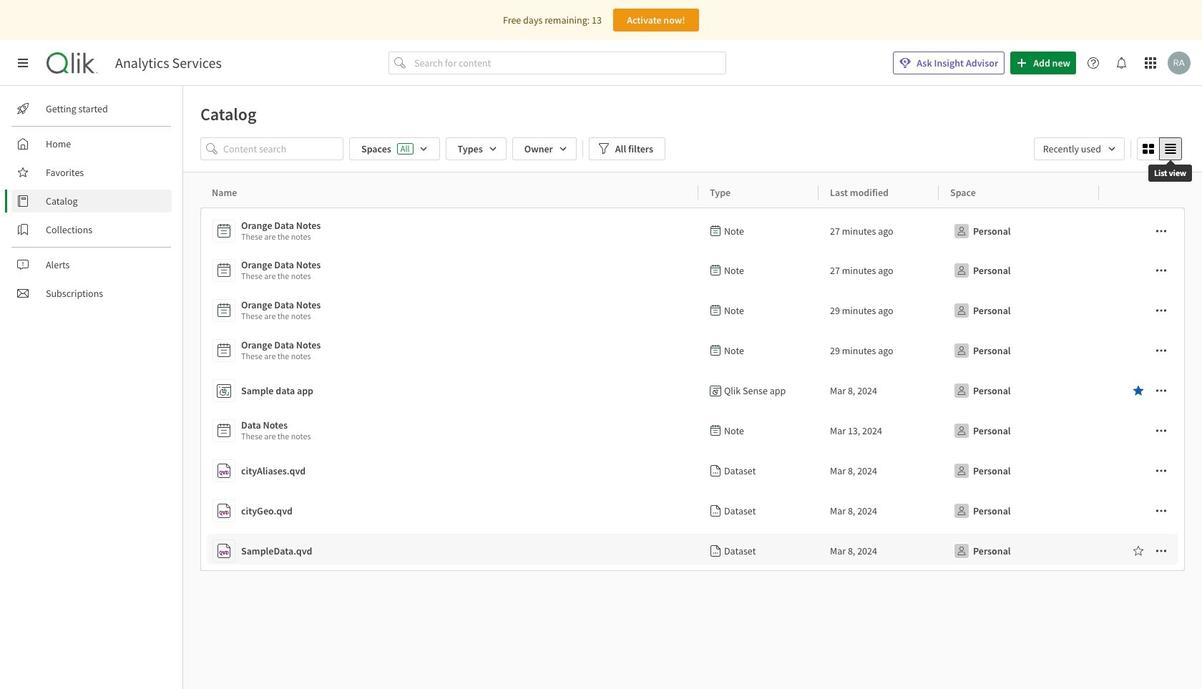 Task type: vqa. For each thing, say whether or not it's contained in the screenshot.
middle More actions image
yes



Task type: locate. For each thing, give the bounding box(es) containing it.
cell
[[699, 208, 819, 251], [819, 208, 939, 251], [939, 208, 1099, 251], [1099, 208, 1186, 251], [699, 251, 819, 291], [819, 251, 939, 291], [939, 251, 1099, 291], [1099, 251, 1186, 291], [699, 291, 819, 331], [819, 291, 939, 331], [939, 291, 1099, 331], [1099, 291, 1186, 331], [699, 331, 819, 371], [819, 331, 939, 371], [939, 331, 1099, 371], [1099, 331, 1186, 371], [699, 371, 819, 411], [819, 371, 939, 411], [939, 371, 1099, 411], [1099, 371, 1186, 411], [699, 411, 819, 451], [819, 411, 939, 451], [939, 411, 1099, 451], [1099, 411, 1186, 451], [699, 451, 819, 491], [819, 451, 939, 491], [939, 451, 1099, 491], [1099, 451, 1186, 491], [699, 491, 819, 531], [819, 491, 939, 531], [939, 491, 1099, 531], [1099, 491, 1186, 531], [699, 531, 819, 571], [819, 531, 939, 571], [939, 531, 1099, 571], [1099, 531, 1186, 571]]

more actions image
[[1156, 225, 1167, 237], [1156, 265, 1167, 276], [1156, 345, 1167, 356], [1156, 425, 1167, 437], [1156, 465, 1167, 477], [1156, 545, 1167, 557]]

close sidebar menu image
[[17, 57, 29, 69]]

switch view group
[[1137, 137, 1182, 160]]

tooltip
[[1149, 155, 1192, 192]]

more actions image
[[1156, 305, 1167, 316], [1156, 385, 1167, 397], [1156, 505, 1167, 517]]

1 more actions image from the top
[[1156, 225, 1167, 237]]

ruby anderson image
[[1168, 52, 1191, 74]]

1 more actions image from the top
[[1156, 305, 1167, 316]]

analytics services element
[[115, 54, 222, 72]]

1 vertical spatial more actions image
[[1156, 385, 1167, 397]]

Search for content text field
[[412, 52, 727, 74]]

4 more actions image from the top
[[1156, 425, 1167, 437]]

None field
[[1034, 137, 1125, 160]]

filters region
[[183, 135, 1202, 172]]

tile view image
[[1143, 143, 1155, 155]]

0 vertical spatial more actions image
[[1156, 305, 1167, 316]]

2 vertical spatial more actions image
[[1156, 505, 1167, 517]]

5 more actions image from the top
[[1156, 465, 1167, 477]]



Task type: describe. For each thing, give the bounding box(es) containing it.
6 more actions image from the top
[[1156, 545, 1167, 557]]

add to favorites image
[[1133, 545, 1144, 557]]

2 more actions image from the top
[[1156, 265, 1167, 276]]

remove from favorites image
[[1133, 385, 1144, 397]]

Content search text field
[[223, 137, 344, 160]]

3 more actions image from the top
[[1156, 345, 1167, 356]]

3 more actions image from the top
[[1156, 505, 1167, 517]]

navigation pane element
[[0, 92, 183, 311]]

none field inside filters region
[[1034, 137, 1125, 160]]

2 more actions image from the top
[[1156, 385, 1167, 397]]



